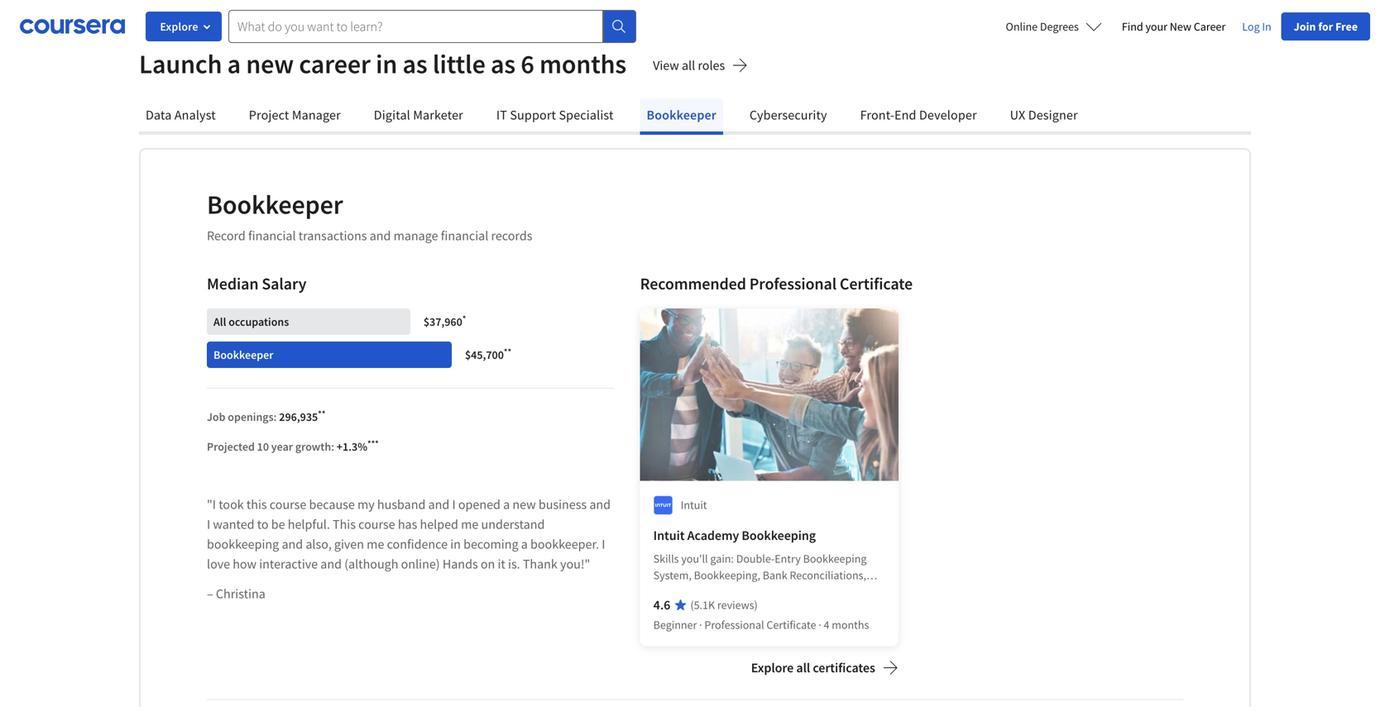 Task type: vqa. For each thing, say whether or not it's contained in the screenshot.
1.3
yes



Task type: describe. For each thing, give the bounding box(es) containing it.
reviews)
[[718, 598, 758, 613]]

2 horizontal spatial i
[[602, 536, 605, 553]]

0 vertical spatial me
[[461, 516, 479, 533]]

thank
[[523, 556, 558, 573]]

and up helped
[[428, 497, 450, 513]]

2 vertical spatial bookkeeper
[[214, 348, 273, 363]]

projected 10 year growth: + 1.3 % ***
[[207, 438, 379, 454]]

1 vertical spatial certificate
[[767, 618, 816, 633]]

degrees
[[1040, 19, 1079, 34]]

0 vertical spatial certificate
[[840, 274, 913, 294]]

0 vertical spatial a
[[227, 47, 241, 80]]

occupations
[[229, 315, 289, 329]]

intuit image
[[654, 496, 673, 516]]

projected
[[207, 439, 255, 454]]

also,
[[306, 536, 332, 553]]

10
[[257, 439, 269, 454]]

transactions
[[299, 228, 367, 244]]

0 horizontal spatial new
[[246, 47, 294, 80]]

log in link
[[1233, 17, 1282, 36]]

(5.1k reviews)
[[691, 598, 758, 613]]

all
[[214, 315, 226, 329]]

marketer
[[413, 107, 463, 123]]

explore button
[[146, 12, 222, 41]]

1 vertical spatial course
[[359, 516, 395, 533]]

median
[[207, 274, 259, 294]]

bookkeeping
[[207, 536, 279, 553]]

and up interactive
[[282, 536, 303, 553]]

intuit for intuit academy bookkeeping skills you'll gain:
[[654, 528, 685, 544]]

front-
[[861, 107, 895, 123]]

0 horizontal spatial months
[[540, 47, 627, 80]]

has
[[398, 516, 417, 533]]

gain:
[[711, 552, 734, 567]]

in
[[1262, 19, 1272, 34]]

front-end developer button
[[854, 98, 984, 132]]

career
[[299, 47, 371, 80]]

and inside 'bookkeeper record financial transactions and manage financial records'
[[370, 228, 391, 244]]

growth:
[[295, 439, 334, 454]]

cybersecurity button
[[743, 98, 834, 132]]

–
[[207, 586, 213, 603]]

academy
[[688, 528, 739, 544]]

view all roles link
[[653, 55, 748, 79]]

helped
[[420, 516, 458, 533]]

join
[[1294, 19, 1316, 34]]

join for free link
[[1282, 12, 1371, 41]]

digital marketer button
[[367, 98, 470, 132]]

$37,960 *
[[424, 313, 466, 329]]

join for free
[[1294, 19, 1358, 34]]

it support specialist button
[[490, 98, 620, 132]]

What do you want to learn? text field
[[228, 10, 603, 43]]

explore for explore all certificates
[[751, 660, 794, 677]]

intuit for intuit
[[681, 498, 707, 513]]

$37,960
[[424, 315, 462, 329]]

husband
[[377, 497, 426, 513]]

recommended
[[640, 274, 746, 294]]

project manager
[[249, 107, 341, 123]]

opened
[[458, 497, 501, 513]]

explore for explore
[[160, 19, 198, 34]]

"i
[[207, 497, 216, 513]]

be
[[271, 516, 285, 533]]

roles
[[698, 57, 725, 73]]

how
[[233, 556, 257, 573]]

find
[[1122, 19, 1144, 34]]

helpful.
[[288, 516, 330, 533]]

median salary
[[207, 274, 307, 294]]

new inside "i took this course because my husband and i opened a new business and i wanted to be helpful. this course has helped me understand bookkeeping and also, given me confidence in becoming a bookkeeper. i love how interactive and (although online) hands on it is. thank you!"
[[513, 497, 536, 513]]

and right business
[[590, 497, 611, 513]]

bookkeeper button
[[640, 98, 723, 132]]

skills
[[654, 552, 679, 567]]

this
[[333, 516, 356, 533]]

log
[[1243, 19, 1260, 34]]

explore all certificates
[[751, 660, 876, 677]]

2 as from the left
[[491, 47, 516, 80]]

records
[[491, 228, 533, 244]]

6
[[521, 47, 534, 80]]

it
[[498, 556, 506, 573]]

free
[[1336, 19, 1358, 34]]

296,935
[[279, 410, 318, 425]]

online)
[[401, 556, 440, 573]]

in inside "i took this course because my husband and i opened a new business and i wanted to be helpful. this course has helped me understand bookkeeping and also, given me confidence in becoming a bookkeeper. i love how interactive and (although online) hands on it is. thank you!"
[[450, 536, 461, 553]]

given
[[334, 536, 364, 553]]

interactive
[[259, 556, 318, 573]]

christina
[[216, 586, 265, 603]]

project
[[249, 107, 289, 123]]

intuit academy bookkeeping skills you'll gain:
[[654, 528, 816, 567]]

took
[[219, 497, 244, 513]]

analyst
[[174, 107, 216, 123]]

it
[[497, 107, 507, 123]]

developer
[[919, 107, 977, 123]]

all for explore
[[797, 660, 810, 677]]



Task type: locate. For each thing, give the bounding box(es) containing it.
recommended professional certificate
[[640, 274, 913, 294]]

1 horizontal spatial i
[[452, 497, 456, 513]]

1 as from the left
[[403, 47, 428, 80]]

beginner
[[654, 618, 697, 633]]

as left 6
[[491, 47, 516, 80]]

find your new career link
[[1116, 12, 1233, 41]]

manager
[[292, 107, 341, 123]]

0 vertical spatial new
[[246, 47, 294, 80]]

bookkeeper record financial transactions and manage financial records
[[207, 188, 533, 244]]

– christina
[[207, 586, 265, 603]]

career
[[1194, 19, 1226, 34]]

view
[[653, 57, 679, 73]]

as
[[403, 47, 428, 80], [491, 47, 516, 80]]

is.
[[508, 556, 520, 573]]

%
[[358, 439, 367, 454]]

i right "bookkeeper."
[[602, 536, 605, 553]]

0 horizontal spatial all
[[682, 57, 695, 73]]

2 financial from the left
[[441, 228, 489, 244]]

bookkeeper down "all occupations"
[[214, 348, 273, 363]]

1 horizontal spatial new
[[513, 497, 536, 513]]

bookkeeper.
[[531, 536, 599, 553]]

1 vertical spatial i
[[207, 516, 210, 533]]

0 horizontal spatial i
[[207, 516, 210, 533]]

in up hands
[[450, 536, 461, 553]]

1 horizontal spatial in
[[450, 536, 461, 553]]

** inside $45,700 **
[[504, 346, 512, 357]]

find your new career
[[1122, 19, 1226, 34]]

· down (5.1k
[[699, 618, 702, 633]]

(5.1k
[[691, 598, 715, 613]]

i
[[452, 497, 456, 513], [207, 516, 210, 533], [602, 536, 605, 553]]

specialist
[[559, 107, 614, 123]]

0 vertical spatial explore
[[160, 19, 198, 34]]

1 horizontal spatial all
[[797, 660, 810, 677]]

job openings: 296,935 **
[[207, 408, 326, 425]]

in down what do you want to learn? text field
[[376, 47, 397, 80]]

1 horizontal spatial months
[[832, 618, 869, 633]]

to
[[257, 516, 269, 533]]

0 vertical spatial months
[[540, 47, 627, 80]]

1 horizontal spatial as
[[491, 47, 516, 80]]

months up specialist at top left
[[540, 47, 627, 80]]

ux designer
[[1010, 107, 1078, 123]]

1 horizontal spatial certificate
[[840, 274, 913, 294]]

**
[[504, 346, 512, 357], [318, 408, 326, 419]]

0 vertical spatial intuit
[[681, 498, 707, 513]]

0 horizontal spatial ·
[[699, 618, 702, 633]]

on
[[481, 556, 495, 573]]

intuit
[[681, 498, 707, 513], [654, 528, 685, 544]]

1 horizontal spatial a
[[503, 497, 510, 513]]

0 horizontal spatial course
[[270, 497, 306, 513]]

None search field
[[228, 10, 637, 43]]

0 horizontal spatial **
[[318, 408, 326, 419]]

1 horizontal spatial course
[[359, 516, 395, 533]]

1 vertical spatial a
[[503, 497, 510, 513]]

1 vertical spatial intuit
[[654, 528, 685, 544]]

0 vertical spatial all
[[682, 57, 695, 73]]

manage
[[394, 228, 438, 244]]

view all roles
[[653, 57, 725, 73]]

0 vertical spatial in
[[376, 47, 397, 80]]

a up the understand
[[503, 497, 510, 513]]

1 vertical spatial months
[[832, 618, 869, 633]]

+
[[337, 439, 343, 454]]

all left certificates
[[797, 660, 810, 677]]

course down my
[[359, 516, 395, 533]]

bookkeeper inside button
[[647, 107, 717, 123]]

new
[[246, 47, 294, 80], [513, 497, 536, 513]]

online degrees
[[1006, 19, 1079, 34]]

financial right record
[[248, 228, 296, 244]]

1 vertical spatial bookkeeper
[[207, 188, 343, 221]]

and left manage
[[370, 228, 391, 244]]

1 vertical spatial me
[[367, 536, 384, 553]]

explore all certificates link
[[751, 660, 899, 680]]

digital
[[374, 107, 410, 123]]

0 horizontal spatial me
[[367, 536, 384, 553]]

***
[[367, 438, 379, 449]]

$45,700
[[465, 348, 504, 363]]

certificate
[[840, 274, 913, 294], [767, 618, 816, 633]]

ux
[[1010, 107, 1026, 123]]

4.6
[[654, 597, 671, 614]]

new up the understand
[[513, 497, 536, 513]]

months
[[540, 47, 627, 80], [832, 618, 869, 633]]

2 · from the left
[[819, 618, 822, 633]]

log in
[[1243, 19, 1272, 34]]

1 vertical spatial explore
[[751, 660, 794, 677]]

a right launch
[[227, 47, 241, 80]]

wanted
[[213, 516, 255, 533]]

· left 4
[[819, 618, 822, 633]]

record
[[207, 228, 246, 244]]

you'll
[[681, 552, 708, 567]]

bookkeeper down view all roles
[[647, 107, 717, 123]]

1.3
[[343, 439, 358, 454]]

intuit inside "intuit academy bookkeeping skills you'll gain:"
[[654, 528, 685, 544]]

** inside job openings: 296,935 **
[[318, 408, 326, 419]]

designer
[[1029, 107, 1078, 123]]

and down also,
[[321, 556, 342, 573]]

0 vertical spatial course
[[270, 497, 306, 513]]

ux designer button
[[1004, 98, 1085, 132]]

a down the understand
[[521, 536, 528, 553]]

0 horizontal spatial a
[[227, 47, 241, 80]]

1 vertical spatial in
[[450, 536, 461, 553]]

all for view
[[682, 57, 695, 73]]

career role tabs tab list
[[139, 98, 1251, 135]]

1 horizontal spatial explore
[[751, 660, 794, 677]]

1 vertical spatial all
[[797, 660, 810, 677]]

1 financial from the left
[[248, 228, 296, 244]]

explore up launch
[[160, 19, 198, 34]]

and
[[370, 228, 391, 244], [428, 497, 450, 513], [590, 497, 611, 513], [282, 536, 303, 553], [321, 556, 342, 573]]

2 vertical spatial a
[[521, 536, 528, 553]]

it support specialist
[[497, 107, 614, 123]]

*
[[462, 313, 466, 324]]

1 horizontal spatial me
[[461, 516, 479, 533]]

new
[[1170, 19, 1192, 34]]

1 horizontal spatial ·
[[819, 618, 822, 633]]

bookkeeper up record
[[207, 188, 343, 221]]

beginner · professional certificate · 4 months
[[654, 618, 869, 633]]

in
[[376, 47, 397, 80], [450, 536, 461, 553]]

bookkeeping
[[742, 528, 816, 544]]

end
[[895, 107, 917, 123]]

project manager button
[[242, 98, 347, 132]]

1 vertical spatial **
[[318, 408, 326, 419]]

because
[[309, 497, 355, 513]]

4
[[824, 618, 830, 633]]

2 horizontal spatial a
[[521, 536, 528, 553]]

intuit up skills
[[654, 528, 685, 544]]

front-end developer
[[861, 107, 977, 123]]

me
[[461, 516, 479, 533], [367, 536, 384, 553]]

little
[[433, 47, 486, 80]]

job
[[207, 410, 226, 425]]

1 vertical spatial professional
[[705, 618, 764, 633]]

hands
[[443, 556, 478, 573]]

0 vertical spatial bookkeeper
[[647, 107, 717, 123]]

explore inside dropdown button
[[160, 19, 198, 34]]

2 vertical spatial i
[[602, 536, 605, 553]]

i down "i
[[207, 516, 210, 533]]

bookkeeper inside 'bookkeeper record financial transactions and manage financial records'
[[207, 188, 343, 221]]

data analyst button
[[139, 98, 222, 132]]

all
[[682, 57, 695, 73], [797, 660, 810, 677]]

financial left records
[[441, 228, 489, 244]]

new up project
[[246, 47, 294, 80]]

1 horizontal spatial **
[[504, 346, 512, 357]]

0 horizontal spatial financial
[[248, 228, 296, 244]]

you!"
[[560, 556, 590, 573]]

me down opened
[[461, 516, 479, 533]]

course up be
[[270, 497, 306, 513]]

0 horizontal spatial in
[[376, 47, 397, 80]]

0 vertical spatial i
[[452, 497, 456, 513]]

(although
[[344, 556, 398, 573]]

data analyst
[[146, 107, 216, 123]]

launch a new career in as little as 6 months
[[139, 47, 627, 80]]

all right view
[[682, 57, 695, 73]]

explore down beginner · professional certificate · 4 months
[[751, 660, 794, 677]]

0 horizontal spatial certificate
[[767, 618, 816, 633]]

1 · from the left
[[699, 618, 702, 633]]

data
[[146, 107, 172, 123]]

bookkeeper
[[647, 107, 717, 123], [207, 188, 343, 221], [214, 348, 273, 363]]

your
[[1146, 19, 1168, 34]]

months right 4
[[832, 618, 869, 633]]

1 horizontal spatial financial
[[441, 228, 489, 244]]

intuit right intuit image
[[681, 498, 707, 513]]

love
[[207, 556, 230, 573]]

1 vertical spatial new
[[513, 497, 536, 513]]

this
[[247, 497, 267, 513]]

0 horizontal spatial explore
[[160, 19, 198, 34]]

confidence
[[387, 536, 448, 553]]

0 horizontal spatial as
[[403, 47, 428, 80]]

0 vertical spatial professional
[[750, 274, 837, 294]]

for
[[1319, 19, 1334, 34]]

i up helped
[[452, 497, 456, 513]]

launch
[[139, 47, 222, 80]]

a
[[227, 47, 241, 80], [503, 497, 510, 513], [521, 536, 528, 553]]

0 vertical spatial **
[[504, 346, 512, 357]]

me up (although at the left
[[367, 536, 384, 553]]

explore
[[160, 19, 198, 34], [751, 660, 794, 677]]

coursera image
[[20, 13, 125, 40]]

as down what do you want to learn? text field
[[403, 47, 428, 80]]

support
[[510, 107, 556, 123]]



